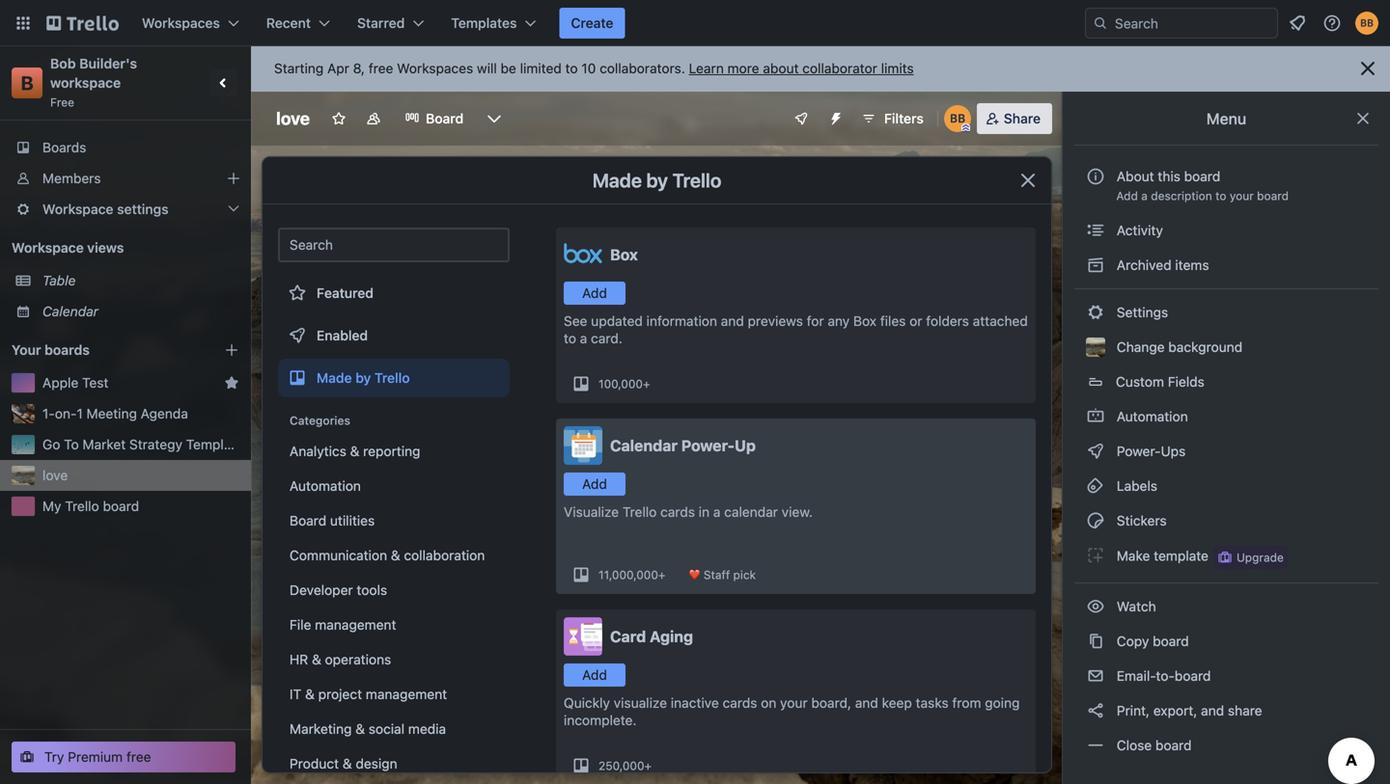 Task type: locate. For each thing, give the bounding box(es) containing it.
0 horizontal spatial automation
[[290, 478, 361, 494]]

2 vertical spatial to
[[564, 331, 576, 347]]

calendar power-up
[[610, 437, 756, 455]]

100,000 +
[[598, 377, 650, 391]]

& right it
[[305, 687, 315, 703]]

on-
[[55, 406, 77, 422]]

categories
[[290, 414, 350, 428]]

automation link down the custom fields "button"
[[1074, 402, 1378, 432]]

1 horizontal spatial bob builder (bobbuilder40) image
[[1355, 12, 1378, 35]]

1 vertical spatial add button
[[564, 473, 626, 496]]

collaborators.
[[600, 60, 685, 76]]

learn more about collaborator limits link
[[689, 60, 914, 76]]

1 horizontal spatial cards
[[723, 696, 757, 711]]

workspace inside dropdown button
[[42, 201, 113, 217]]

& for operations
[[312, 652, 321, 668]]

1
[[77, 406, 83, 422]]

cards left in
[[660, 504, 695, 520]]

& for social
[[355, 722, 365, 737]]

bob builder (bobbuilder40) image right "filters"
[[944, 105, 971, 132]]

1 horizontal spatial box
[[853, 313, 876, 329]]

3 sm image from the top
[[1086, 442, 1105, 461]]

sm image for copy board
[[1086, 632, 1105, 652]]

&
[[350, 444, 360, 459], [391, 548, 400, 564], [312, 652, 321, 668], [305, 687, 315, 703], [355, 722, 365, 737], [343, 756, 352, 772]]

b
[[21, 71, 33, 94]]

free
[[50, 96, 74, 109]]

sm image for print, export, and share
[[1086, 702, 1105, 721]]

files
[[880, 313, 906, 329]]

1 vertical spatial love
[[42, 468, 68, 484]]

a down see
[[580, 331, 587, 347]]

workspace
[[42, 201, 113, 217], [12, 240, 84, 256]]

power- up labels
[[1117, 444, 1161, 459]]

items
[[1175, 257, 1209, 273]]

test
[[82, 375, 108, 391]]

0 vertical spatial add button
[[564, 282, 626, 305]]

sm image
[[1086, 221, 1105, 240], [1086, 303, 1105, 322], [1086, 442, 1105, 461], [1086, 598, 1105, 617], [1086, 667, 1105, 686]]

sm image for archived items
[[1086, 256, 1105, 275]]

& down board utilities 'link'
[[391, 548, 400, 564]]

go
[[42, 437, 60, 453]]

1 horizontal spatial automation
[[1113, 409, 1188, 425]]

1 vertical spatial a
[[580, 331, 587, 347]]

email-
[[1117, 668, 1156, 684]]

1 vertical spatial cards
[[723, 696, 757, 711]]

automation link up board utilities 'link'
[[278, 471, 510, 502]]

love
[[276, 108, 310, 129], [42, 468, 68, 484]]

free right premium
[[126, 750, 151, 765]]

more
[[727, 60, 759, 76]]

star or unstar board image
[[331, 111, 347, 126]]

labels
[[1113, 478, 1157, 494]]

free inside try premium free 'button'
[[126, 750, 151, 765]]

sm image
[[1086, 256, 1105, 275], [1086, 407, 1105, 427], [1086, 477, 1105, 496], [1086, 512, 1105, 531], [1086, 546, 1105, 566], [1086, 632, 1105, 652], [1086, 702, 1105, 721], [1086, 737, 1105, 756]]

sm image for settings
[[1086, 303, 1105, 322]]

box right any
[[853, 313, 876, 329]]

1 horizontal spatial by
[[646, 169, 668, 192]]

+ for box
[[643, 377, 650, 391]]

add button up see
[[564, 282, 626, 305]]

1 sm image from the top
[[1086, 221, 1105, 240]]

your inside quickly visualize inactive cards on your board, and keep tasks from going incomplete.
[[780, 696, 808, 711]]

1 vertical spatial +
[[658, 569, 666, 582]]

customize views image
[[485, 109, 504, 128]]

previews
[[748, 313, 803, 329]]

add up visualize
[[582, 476, 607, 492]]

2 horizontal spatial and
[[1201, 703, 1224, 719]]

workspaces inside dropdown button
[[142, 15, 220, 31]]

6 sm image from the top
[[1086, 632, 1105, 652]]

0 vertical spatial made by trello
[[592, 169, 721, 192]]

copy board
[[1113, 634, 1189, 650]]

box up "updated" on the top
[[610, 246, 638, 264]]

templates button
[[439, 8, 548, 39]]

this member is an admin of this board. image
[[961, 124, 970, 132]]

4 sm image from the top
[[1086, 598, 1105, 617]]

1 vertical spatial management
[[366, 687, 447, 703]]

sm image inside activity 'link'
[[1086, 221, 1105, 240]]

information
[[646, 313, 717, 329]]

2 vertical spatial +
[[644, 760, 652, 773]]

aging
[[650, 628, 693, 646]]

sm image inside settings link
[[1086, 303, 1105, 322]]

0 horizontal spatial board
[[290, 513, 326, 529]]

a right in
[[713, 504, 721, 520]]

management up "operations"
[[315, 617, 396, 633]]

0 horizontal spatial a
[[580, 331, 587, 347]]

8 sm image from the top
[[1086, 737, 1105, 756]]

0 horizontal spatial box
[[610, 246, 638, 264]]

add button
[[564, 282, 626, 305], [564, 473, 626, 496], [564, 664, 626, 687]]

workspaces up "workspace navigation collapse icon"
[[142, 15, 220, 31]]

automation
[[1113, 409, 1188, 425], [290, 478, 361, 494]]

1-on-1 meeting agenda link
[[42, 404, 239, 424]]

2 add button from the top
[[564, 473, 626, 496]]

1 horizontal spatial automation link
[[1074, 402, 1378, 432]]

0 horizontal spatial automation link
[[278, 471, 510, 502]]

management down the hr & operations link on the left bottom
[[366, 687, 447, 703]]

table
[[42, 273, 76, 289]]

sm image left email- on the bottom right
[[1086, 667, 1105, 686]]

power- inside power-ups link
[[1117, 444, 1161, 459]]

visualize
[[614, 696, 667, 711]]

from
[[952, 696, 981, 711]]

and left previews
[[721, 313, 744, 329]]

0 horizontal spatial made by trello
[[317, 370, 410, 386]]

250,000
[[598, 760, 644, 773]]

workspace views
[[12, 240, 124, 256]]

product & design
[[290, 756, 397, 772]]

1 vertical spatial board
[[290, 513, 326, 529]]

2 vertical spatial add button
[[564, 664, 626, 687]]

0 vertical spatial automation link
[[1074, 402, 1378, 432]]

10
[[581, 60, 596, 76]]

sm image inside close board link
[[1086, 737, 1105, 756]]

your boards
[[12, 342, 90, 358]]

Board name text field
[[266, 103, 320, 134]]

+ left ❤️
[[658, 569, 666, 582]]

1 vertical spatial free
[[126, 750, 151, 765]]

0 vertical spatial to
[[565, 60, 578, 76]]

communication & collaboration link
[[278, 541, 510, 571]]

to left "10"
[[565, 60, 578, 76]]

1 add button from the top
[[564, 282, 626, 305]]

sm image for automation
[[1086, 407, 1105, 427]]

2 sm image from the top
[[1086, 303, 1105, 322]]

sm image for email-to-board
[[1086, 667, 1105, 686]]

2 sm image from the top
[[1086, 407, 1105, 427]]

1 horizontal spatial calendar
[[610, 437, 678, 455]]

background
[[1168, 339, 1242, 355]]

bob builder (bobbuilder40) image right open information menu image
[[1355, 12, 1378, 35]]

1 horizontal spatial your
[[1230, 189, 1254, 203]]

featured
[[317, 285, 374, 301]]

activity
[[1113, 223, 1163, 238]]

your right on
[[780, 696, 808, 711]]

workspace for workspace settings
[[42, 201, 113, 217]]

1 vertical spatial to
[[1215, 189, 1226, 203]]

sm image inside print, export, and share link
[[1086, 702, 1105, 721]]

close board link
[[1074, 731, 1378, 762]]

workspace navigation collapse icon image
[[210, 70, 237, 97]]

add button up quickly
[[564, 664, 626, 687]]

primary element
[[0, 0, 1390, 46]]

power- up in
[[681, 437, 735, 455]]

5 sm image from the top
[[1086, 667, 1105, 686]]

& left social
[[355, 722, 365, 737]]

sm image inside labels link
[[1086, 477, 1105, 496]]

0 vertical spatial board
[[426, 111, 464, 126]]

0 horizontal spatial by
[[355, 370, 371, 386]]

custom fields
[[1116, 374, 1205, 390]]

0 vertical spatial by
[[646, 169, 668, 192]]

add button for card aging
[[564, 664, 626, 687]]

0 vertical spatial workspaces
[[142, 15, 220, 31]]

a inside see updated information and previews for any box files or folders attached to a card.
[[580, 331, 587, 347]]

add for calendar power-up
[[582, 476, 607, 492]]

about
[[763, 60, 799, 76]]

1 vertical spatial calendar
[[610, 437, 678, 455]]

1 vertical spatial workspaces
[[397, 60, 473, 76]]

add button for box
[[564, 282, 626, 305]]

+ up calendar power-up
[[643, 377, 650, 391]]

workspaces
[[142, 15, 220, 31], [397, 60, 473, 76]]

your up activity 'link'
[[1230, 189, 1254, 203]]

add up quickly
[[582, 668, 607, 683]]

builder's
[[79, 56, 137, 71]]

board
[[1184, 168, 1220, 184], [1257, 189, 1289, 203], [103, 499, 139, 515], [1153, 634, 1189, 650], [1175, 668, 1211, 684], [1155, 738, 1192, 754]]

see
[[564, 313, 587, 329]]

this
[[1158, 168, 1180, 184]]

bob builder (bobbuilder40) image
[[1355, 12, 1378, 35], [944, 105, 971, 132]]

for
[[807, 313, 824, 329]]

a inside the about this board add a description to your board
[[1141, 189, 1148, 203]]

1 sm image from the top
[[1086, 256, 1105, 275]]

to down see
[[564, 331, 576, 347]]

0 horizontal spatial made
[[317, 370, 352, 386]]

automation up board utilities
[[290, 478, 361, 494]]

power ups image
[[793, 111, 809, 126]]

1 horizontal spatial love
[[276, 108, 310, 129]]

automation image
[[821, 103, 848, 130]]

workspaces button
[[130, 8, 251, 39]]

250,000 +
[[598, 760, 652, 773]]

11,000,000
[[598, 569, 658, 582]]

8,
[[353, 60, 365, 76]]

labels link
[[1074, 471, 1378, 502]]

board for board
[[426, 111, 464, 126]]

love left the star or unstar board icon
[[276, 108, 310, 129]]

+ down 'visualize'
[[644, 760, 652, 773]]

apr
[[327, 60, 349, 76]]

0 horizontal spatial calendar
[[42, 304, 98, 320]]

view.
[[782, 504, 813, 520]]

filters
[[884, 111, 924, 126]]

board inside 'link'
[[290, 513, 326, 529]]

automation up power-ups
[[1113, 409, 1188, 425]]

a down "about"
[[1141, 189, 1148, 203]]

2 vertical spatial a
[[713, 504, 721, 520]]

2 horizontal spatial a
[[1141, 189, 1148, 203]]

❤️
[[689, 569, 700, 582]]

1 vertical spatial by
[[355, 370, 371, 386]]

& left design
[[343, 756, 352, 772]]

developer tools
[[290, 583, 387, 598]]

card aging
[[610, 628, 693, 646]]

cards left on
[[723, 696, 757, 711]]

0 vertical spatial calendar
[[42, 304, 98, 320]]

to up activity 'link'
[[1215, 189, 1226, 203]]

7 sm image from the top
[[1086, 702, 1105, 721]]

and left 'share'
[[1201, 703, 1224, 719]]

board left customize views "image"
[[426, 111, 464, 126]]

4 sm image from the top
[[1086, 512, 1105, 531]]

add button for calendar power-up
[[564, 473, 626, 496]]

add button up visualize
[[564, 473, 626, 496]]

sm image left the settings
[[1086, 303, 1105, 322]]

visualize trello cards in a calendar view.
[[564, 504, 813, 520]]

0 horizontal spatial your
[[780, 696, 808, 711]]

be
[[501, 60, 516, 76]]

1 horizontal spatial workspaces
[[397, 60, 473, 76]]

sm image inside 'archived items' link
[[1086, 256, 1105, 275]]

your
[[1230, 189, 1254, 203], [780, 696, 808, 711]]

starting apr 8, free workspaces will be limited to 10 collaborators. learn more about collaborator limits
[[274, 60, 914, 76]]

to-
[[1156, 668, 1175, 684]]

limited
[[520, 60, 562, 76]]

sm image inside stickers link
[[1086, 512, 1105, 531]]

description
[[1151, 189, 1212, 203]]

1 horizontal spatial made
[[592, 169, 642, 192]]

board left utilities
[[290, 513, 326, 529]]

calendar for calendar power-up
[[610, 437, 678, 455]]

0 vertical spatial your
[[1230, 189, 1254, 203]]

sm image left watch
[[1086, 598, 1105, 617]]

0 vertical spatial bob builder (bobbuilder40) image
[[1355, 12, 1378, 35]]

1 vertical spatial bob builder (bobbuilder40) image
[[944, 105, 971, 132]]

1 horizontal spatial a
[[713, 504, 721, 520]]

board down love "link"
[[103, 499, 139, 515]]

0 vertical spatial workspace
[[42, 201, 113, 217]]

power-
[[681, 437, 735, 455], [1117, 444, 1161, 459]]

0 vertical spatial +
[[643, 377, 650, 391]]

add down "about"
[[1116, 189, 1138, 203]]

copy
[[1117, 634, 1149, 650]]

1 vertical spatial box
[[853, 313, 876, 329]]

keep
[[882, 696, 912, 711]]

tools
[[357, 583, 387, 598]]

and inside quickly visualize inactive cards on your board, and keep tasks from going incomplete.
[[855, 696, 878, 711]]

0 horizontal spatial free
[[126, 750, 151, 765]]

board for board utilities
[[290, 513, 326, 529]]

& right hr
[[312, 652, 321, 668]]

sm image for stickers
[[1086, 512, 1105, 531]]

0 vertical spatial automation
[[1113, 409, 1188, 425]]

3 sm image from the top
[[1086, 477, 1105, 496]]

0 horizontal spatial love
[[42, 468, 68, 484]]

& for design
[[343, 756, 352, 772]]

workspace down members
[[42, 201, 113, 217]]

0 horizontal spatial and
[[721, 313, 744, 329]]

1 horizontal spatial board
[[426, 111, 464, 126]]

0 vertical spatial a
[[1141, 189, 1148, 203]]

try
[[44, 750, 64, 765]]

1 horizontal spatial power-
[[1117, 444, 1161, 459]]

5 sm image from the top
[[1086, 546, 1105, 566]]

0 horizontal spatial cards
[[660, 504, 695, 520]]

calendar
[[724, 504, 778, 520]]

upgrade
[[1237, 551, 1284, 565]]

copy board link
[[1074, 626, 1378, 657]]

power-ups
[[1113, 444, 1189, 459]]

calendar down 100,000 +
[[610, 437, 678, 455]]

in
[[699, 504, 710, 520]]

3 add button from the top
[[564, 664, 626, 687]]

by
[[646, 169, 668, 192], [355, 370, 371, 386]]

1 horizontal spatial and
[[855, 696, 878, 711]]

workspace up "table"
[[12, 240, 84, 256]]

made
[[592, 169, 642, 192], [317, 370, 352, 386]]

boards link
[[0, 132, 251, 163]]

0 vertical spatial made
[[592, 169, 642, 192]]

sm image left power-ups
[[1086, 442, 1105, 461]]

sm image inside email-to-board link
[[1086, 667, 1105, 686]]

board inside 'link'
[[1153, 634, 1189, 650]]

board down export,
[[1155, 738, 1192, 754]]

0 vertical spatial box
[[610, 246, 638, 264]]

and left keep
[[855, 696, 878, 711]]

0 vertical spatial love
[[276, 108, 310, 129]]

1 horizontal spatial free
[[369, 60, 393, 76]]

sm image inside watch "link"
[[1086, 598, 1105, 617]]

Search text field
[[278, 228, 510, 263]]

close
[[1117, 738, 1152, 754]]

calendar down "table"
[[42, 304, 98, 320]]

0 vertical spatial free
[[369, 60, 393, 76]]

create
[[571, 15, 613, 31]]

sm image left the activity at right
[[1086, 221, 1105, 240]]

workspaces up board link
[[397, 60, 473, 76]]

analytics
[[290, 444, 346, 459]]

on
[[761, 696, 776, 711]]

free right 8, at the top
[[369, 60, 393, 76]]

sm image inside copy board 'link'
[[1086, 632, 1105, 652]]

1 vertical spatial made
[[317, 370, 352, 386]]

add up see
[[582, 285, 607, 301]]

& right analytics
[[350, 444, 360, 459]]

0 horizontal spatial workspaces
[[142, 15, 220, 31]]

1 vertical spatial your
[[780, 696, 808, 711]]

love up my
[[42, 468, 68, 484]]

any
[[828, 313, 850, 329]]

board up to-
[[1153, 634, 1189, 650]]

sm image inside power-ups link
[[1086, 442, 1105, 461]]

1 vertical spatial workspace
[[12, 240, 84, 256]]



Task type: describe. For each thing, give the bounding box(es) containing it.
0 horizontal spatial power-
[[681, 437, 735, 455]]

sm image for make template
[[1086, 546, 1105, 566]]

+ for card aging
[[644, 760, 652, 773]]

1 vertical spatial automation
[[290, 478, 361, 494]]

starred icon image
[[224, 376, 239, 391]]

workspace visible image
[[366, 111, 381, 126]]

filters button
[[855, 103, 929, 134]]

and inside see updated information and previews for any box files or folders attached to a card.
[[721, 313, 744, 329]]

board utilities link
[[278, 506, 510, 537]]

will
[[477, 60, 497, 76]]

box inside see updated information and previews for any box files or folders attached to a card.
[[853, 313, 876, 329]]

to inside the about this board add a description to your board
[[1215, 189, 1226, 203]]

my trello board link
[[42, 497, 239, 516]]

1 vertical spatial made by trello
[[317, 370, 410, 386]]

social
[[369, 722, 405, 737]]

starred
[[357, 15, 405, 31]]

0 horizontal spatial bob builder (bobbuilder40) image
[[944, 105, 971, 132]]

reporting
[[363, 444, 420, 459]]

inactive
[[671, 696, 719, 711]]

board up description on the top of the page
[[1184, 168, 1220, 184]]

open information menu image
[[1322, 14, 1342, 33]]

about this board add a description to your board
[[1116, 168, 1289, 203]]

Search field
[[1108, 9, 1277, 38]]

cards inside quickly visualize inactive cards on your board, and keep tasks from going incomplete.
[[723, 696, 757, 711]]

templates
[[451, 15, 517, 31]]

views
[[87, 240, 124, 256]]

calendar link
[[42, 302, 239, 321]]

1 vertical spatial automation link
[[278, 471, 510, 502]]

marketing & social media link
[[278, 714, 510, 745]]

agenda
[[141, 406, 188, 422]]

see updated information and previews for any box files or folders attached to a card.
[[564, 313, 1028, 347]]

hr & operations link
[[278, 645, 510, 676]]

workspace for workspace views
[[12, 240, 84, 256]]

settings
[[1113, 305, 1168, 320]]

email-to-board link
[[1074, 661, 1378, 692]]

communication
[[290, 548, 387, 564]]

product & design link
[[278, 749, 510, 780]]

love link
[[42, 466, 239, 486]]

archived
[[1117, 257, 1171, 273]]

add board image
[[224, 343, 239, 358]]

learn
[[689, 60, 724, 76]]

add for card aging
[[582, 668, 607, 683]]

workspace settings
[[42, 201, 168, 217]]

developer tools link
[[278, 575, 510, 606]]

your boards with 5 items element
[[12, 339, 195, 362]]

board up activity 'link'
[[1257, 189, 1289, 203]]

apple test link
[[42, 374, 216, 393]]

0 vertical spatial management
[[315, 617, 396, 633]]

menu
[[1206, 110, 1246, 128]]

card
[[610, 628, 646, 646]]

create button
[[559, 8, 625, 39]]

workspace settings button
[[0, 194, 251, 225]]

ups
[[1161, 444, 1186, 459]]

template
[[1154, 548, 1209, 564]]

board utilities
[[290, 513, 375, 529]]

boards
[[45, 342, 90, 358]]

premium
[[68, 750, 123, 765]]

to inside see updated information and previews for any box files or folders attached to a card.
[[564, 331, 576, 347]]

apple
[[42, 375, 78, 391]]

love inside "link"
[[42, 468, 68, 484]]

it & project management
[[290, 687, 447, 703]]

print, export, and share link
[[1074, 696, 1378, 727]]

archived items
[[1113, 257, 1209, 273]]

custom fields button
[[1074, 367, 1378, 398]]

b link
[[12, 68, 42, 98]]

analytics & reporting link
[[278, 436, 510, 467]]

sm image for close board
[[1086, 737, 1105, 756]]

sm image for activity
[[1086, 221, 1105, 240]]

calendar for calendar
[[42, 304, 98, 320]]

11,000,000 +
[[598, 569, 666, 582]]

activity link
[[1074, 215, 1378, 246]]

stickers
[[1113, 513, 1167, 529]]

a for about
[[1141, 189, 1148, 203]]

board,
[[811, 696, 851, 711]]

made by trello link
[[278, 359, 510, 398]]

go to market strategy template
[[42, 437, 243, 453]]

0 vertical spatial cards
[[660, 504, 695, 520]]

market
[[83, 437, 126, 453]]

power-ups link
[[1074, 436, 1378, 467]]

file
[[290, 617, 311, 633]]

board up 'print, export, and share'
[[1175, 668, 1211, 684]]

marketing
[[290, 722, 352, 737]]

& for collaboration
[[391, 548, 400, 564]]

featured link
[[278, 274, 510, 313]]

settings link
[[1074, 297, 1378, 328]]

design
[[356, 756, 397, 772]]

recent
[[266, 15, 311, 31]]

bob builder's workspace free
[[50, 56, 141, 109]]

bob
[[50, 56, 76, 71]]

add for box
[[582, 285, 607, 301]]

boards
[[42, 139, 86, 155]]

change background
[[1113, 339, 1242, 355]]

updated
[[591, 313, 643, 329]]

quickly
[[564, 696, 610, 711]]

search image
[[1093, 15, 1108, 31]]

recent button
[[255, 8, 342, 39]]

collaboration
[[404, 548, 485, 564]]

project
[[318, 687, 362, 703]]

your inside the about this board add a description to your board
[[1230, 189, 1254, 203]]

0 notifications image
[[1286, 12, 1309, 35]]

sm image for labels
[[1086, 477, 1105, 496]]

template
[[186, 437, 243, 453]]

it
[[290, 687, 301, 703]]

love inside board name text field
[[276, 108, 310, 129]]

incomplete.
[[564, 713, 637, 729]]

sm image for power-ups
[[1086, 442, 1105, 461]]

print,
[[1117, 703, 1150, 719]]

& for project
[[305, 687, 315, 703]]

quickly visualize inactive cards on your board, and keep tasks from going incomplete.
[[564, 696, 1020, 729]]

make template
[[1113, 548, 1209, 564]]

marketing & social media
[[290, 722, 446, 737]]

add inside the about this board add a description to your board
[[1116, 189, 1138, 203]]

1 horizontal spatial made by trello
[[592, 169, 721, 192]]

back to home image
[[46, 8, 119, 39]]

a for visualize
[[713, 504, 721, 520]]

& for reporting
[[350, 444, 360, 459]]

sm image for watch
[[1086, 598, 1105, 617]]

bob builder (bobbuilder40) image inside 'primary' element
[[1355, 12, 1378, 35]]

tasks
[[916, 696, 949, 711]]



Task type: vqa. For each thing, say whether or not it's contained in the screenshot.
"Templates" within the the Templates "link"
no



